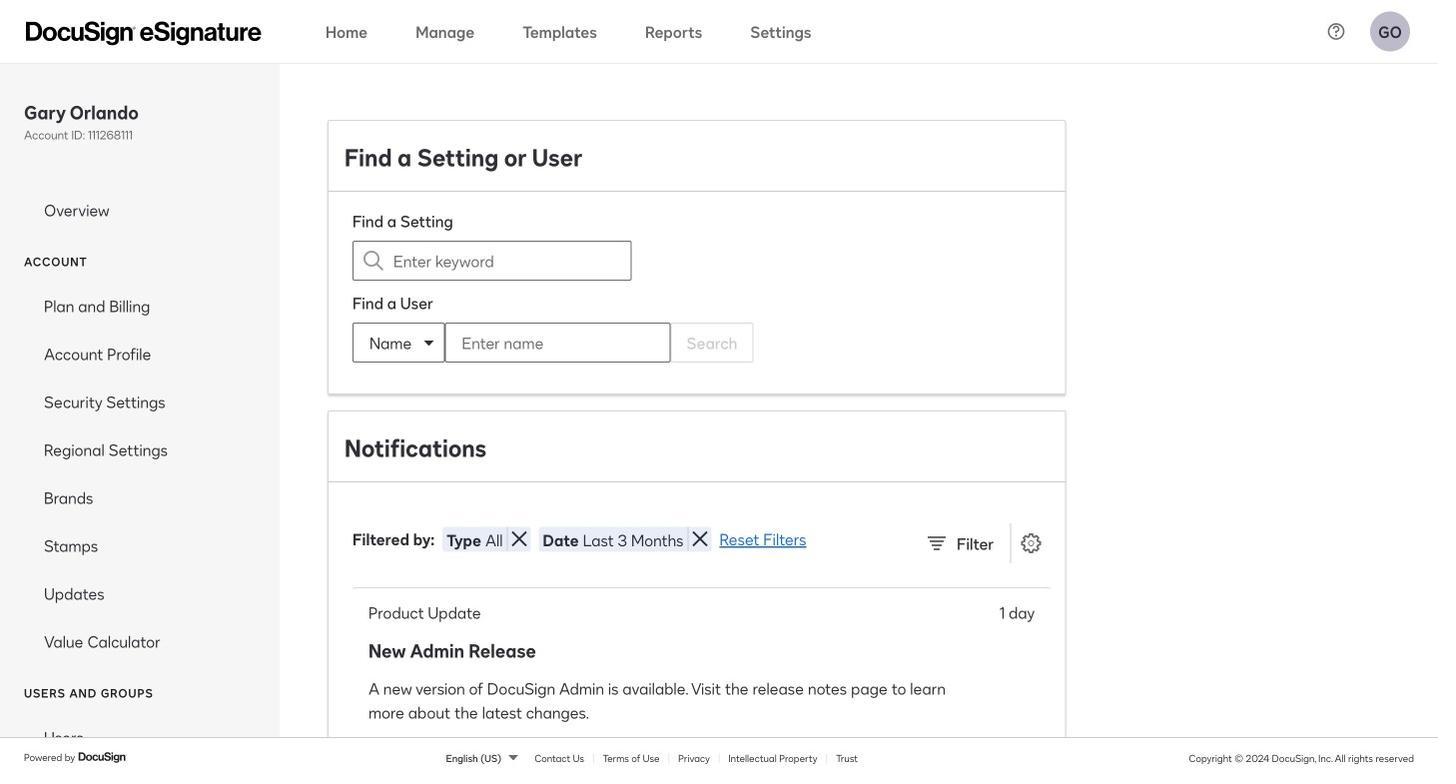 Task type: describe. For each thing, give the bounding box(es) containing it.
docusign admin image
[[26, 21, 262, 45]]

docusign image
[[78, 749, 128, 765]]



Task type: locate. For each thing, give the bounding box(es) containing it.
Enter keyword text field
[[394, 242, 591, 280]]

Enter name text field
[[446, 324, 630, 362]]

account element
[[0, 282, 280, 665]]



Task type: vqa. For each thing, say whether or not it's contained in the screenshot.
Your uploaded profile image
no



